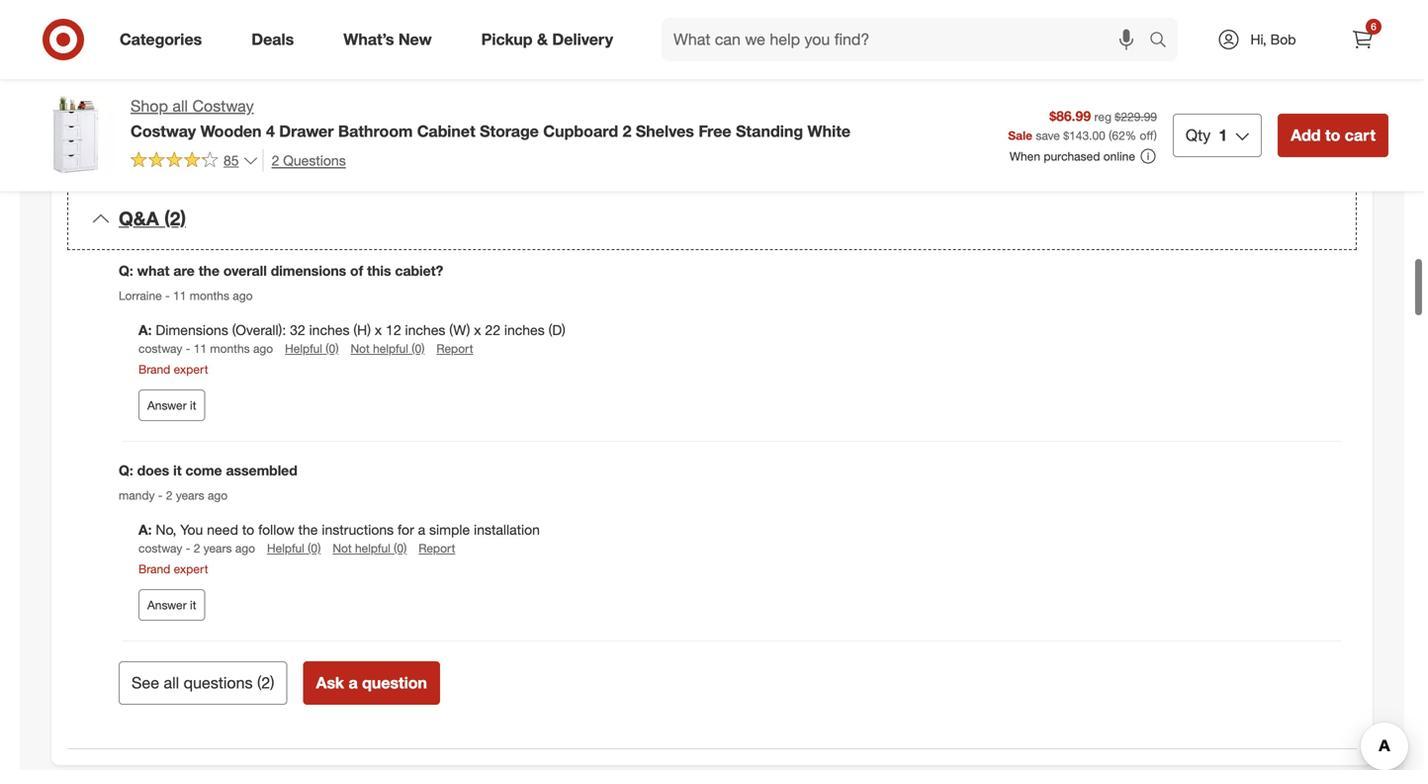 Task type: describe. For each thing, give the bounding box(es) containing it.
expert for dimensions
[[174, 362, 208, 377]]

installation
[[474, 521, 540, 538]]

it inside "return details this item can be returned to any target store or target.com. this item must be returned within 90 days of the date it was purchased in store, shipped, delivered by a shipt shopper, or made ready for pickup."
[[1081, 49, 1088, 66]]

ask a question
[[316, 674, 427, 693]]

12
[[386, 321, 401, 339]]

helpful for inches
[[285, 341, 322, 356]]

0 vertical spatial be
[[833, 29, 849, 46]]

1 vertical spatial 11
[[194, 341, 207, 356]]

see all questions ( 2 )
[[132, 674, 275, 693]]

samoa,
[[591, 69, 638, 86]]

x left 7
[[512, 29, 519, 46]]

reg
[[1095, 109, 1112, 124]]

not helpful  (0) button for 12
[[351, 340, 425, 357]]

6 link
[[1342, 18, 1385, 61]]

costway for no,  you need to follow the instructions for a simple installation
[[139, 541, 182, 556]]

brand expert for dimensions
[[139, 362, 208, 377]]

following
[[339, 69, 394, 86]]

mandy
[[119, 488, 155, 503]]

not for x
[[351, 341, 370, 356]]

it down costway - 11 months ago
[[190, 398, 196, 413]]

all for see
[[164, 674, 179, 693]]

not helpful  (0) for instructions
[[333, 541, 407, 556]]

ago down (overall):
[[253, 341, 273, 356]]

add to cart button
[[1278, 114, 1389, 157]]

details
[[801, 0, 852, 20]]

4
[[266, 122, 275, 141]]

add
[[1291, 125, 1321, 145]]

costway up wooden
[[192, 96, 254, 116]]

q: what are the overall dimensions of this cabiet? lorraine - 11 months ago
[[119, 262, 444, 303]]

pickup & delivery
[[481, 30, 613, 49]]

purchased inside "return details this item can be returned to any target store or target.com. this item must be returned within 90 days of the date it was purchased in store, shipped, delivered by a shipt shopper, or made ready for pickup."
[[1120, 49, 1186, 66]]

item down alaska,
[[119, 128, 146, 145]]

united
[[363, 88, 404, 106]]

0 vertical spatial or
[[1028, 29, 1040, 46]]

ask a question button
[[303, 662, 440, 705]]

expert for no,
[[174, 562, 208, 577]]

a inside the ask a question button
[[349, 674, 358, 693]]

report for (w)
[[437, 341, 473, 356]]

puerto
[[283, 88, 325, 106]]

helpful for 12
[[373, 341, 409, 356]]

helpful for instructions
[[355, 541, 391, 556]]

deals link
[[235, 18, 319, 61]]

question
[[362, 674, 427, 693]]

the right follow on the bottom of the page
[[298, 521, 318, 538]]

can
[[806, 29, 829, 46]]

questions
[[184, 674, 253, 693]]

overall
[[223, 262, 267, 280]]

image of costway wooden 4 drawer bathroom cabinet storage cupboard 2 shelves free standing white image
[[36, 95, 115, 174]]

$86.99 reg $229.99 sale save $ 143.00 ( 62 % off )
[[1009, 107, 1157, 143]]

1
[[1219, 125, 1228, 145]]

q: for q: what are the overall dimensions of this cabiet?
[[119, 262, 133, 280]]

hi,
[[1251, 31, 1267, 48]]

return
[[746, 0, 797, 20]]

categories
[[120, 30, 202, 49]]

- inside q: does it come assembled mandy - 2 years ago
[[158, 488, 163, 503]]

2 islands, from the left
[[545, 88, 592, 106]]

hawaii
[[167, 108, 208, 125]]

apo/fpo,
[[461, 69, 524, 86]]

1 vertical spatial returned
[[861, 49, 913, 66]]

cupboard
[[543, 122, 618, 141]]

alaska,
[[119, 108, 163, 125]]

- down you
[[186, 541, 190, 556]]

virgin
[[596, 88, 631, 106]]

costway down rico,
[[327, 128, 381, 145]]

(h)
[[354, 321, 371, 339]]

inches right 22
[[504, 321, 545, 339]]

1 vertical spatial months
[[210, 341, 250, 356]]

2 right questions
[[261, 674, 270, 693]]

hi, bob
[[1251, 31, 1297, 48]]

answer for no,
[[147, 598, 187, 613]]

seller:
[[286, 128, 323, 145]]

x left 15
[[399, 29, 407, 46]]

target
[[951, 29, 989, 46]]

answer it button for dimensions
[[139, 390, 205, 422]]

pickup.
[[1044, 69, 1089, 86]]

guam,
[[642, 69, 683, 86]]

ago down need
[[235, 541, 255, 556]]

shipt
[[837, 69, 869, 86]]

what's new
[[344, 30, 432, 49]]

save
[[1036, 128, 1060, 143]]

target.com.
[[1044, 29, 1115, 46]]

0 horizontal spatial for
[[398, 521, 414, 538]]

pickup & delivery link
[[465, 18, 638, 61]]

deals
[[252, 30, 294, 49]]

cabiet?
[[395, 262, 444, 280]]

shop
[[131, 96, 168, 116]]

qty 1
[[1186, 125, 1228, 145]]

the up rico,
[[315, 69, 335, 86]]

brand for no,  you need to follow the instructions for a simple installation
[[139, 562, 170, 577]]

$86.99
[[1050, 107, 1091, 125]]

ago inside q: does it come assembled mandy - 2 years ago
[[208, 488, 228, 503]]

to up puerto in the left top of the page
[[299, 69, 312, 86]]

inches right 32
[[309, 321, 350, 339]]

(overall):
[[232, 321, 286, 339]]

2 ship from the top
[[185, 49, 211, 66]]

helpful  (0) button for to
[[267, 540, 321, 557]]

x left 22
[[474, 321, 481, 339]]

15
[[410, 29, 426, 46]]

need
[[207, 521, 238, 538]]

cart
[[1345, 125, 1376, 145]]

simple
[[429, 521, 470, 538]]

6
[[1371, 20, 1377, 33]]

0 horizontal spatial )
[[270, 674, 275, 693]]

states
[[408, 88, 447, 106]]

height
[[579, 29, 617, 46]]

2 vertical spatial be
[[225, 69, 241, 86]]

item up delivered
[[775, 49, 802, 66]]

years inside q: does it come assembled mandy - 2 years ago
[[176, 488, 204, 503]]

helpful  (0) for to
[[267, 541, 321, 556]]

estimated ship dimensions: 37 inches length x 15 inches width x 7 inches height estimated ship weight:
[[119, 29, 617, 66]]

inches right 12
[[405, 321, 446, 339]]

1 ship from the top
[[185, 29, 211, 46]]

assembled
[[226, 462, 298, 479]]

costway for dimensions (overall): 32 inches (h) x 12 inches (w) x 22 inches (d)
[[139, 341, 182, 356]]

1 vertical spatial years
[[204, 541, 232, 556]]

standing
[[736, 122, 803, 141]]

delivery
[[552, 30, 613, 49]]

3 islands, from the left
[[635, 88, 682, 106]]

x left 12
[[375, 321, 382, 339]]

was
[[1092, 49, 1116, 66]]

answer for dimensions
[[147, 398, 187, 413]]

what
[[137, 262, 170, 280]]

report button for (w)
[[437, 340, 473, 357]]

%
[[1126, 128, 1137, 143]]

rico,
[[328, 88, 359, 106]]

) inside $86.99 reg $229.99 sale save $ 143.00 ( 62 % off )
[[1154, 128, 1157, 143]]

storage
[[480, 122, 539, 141]]

shopper,
[[873, 69, 926, 86]]

helpful  (0) button for inches
[[285, 340, 339, 357]]

shop all costway costway wooden 4 drawer bathroom cabinet storage cupboard 2 shelves free standing white
[[131, 96, 851, 141]]

inches right 37 on the left of page
[[313, 29, 353, 46]]

2 inside 2 questions link
[[272, 152, 279, 169]]

the inside q: what are the overall dimensions of this cabiet? lorraine - 11 months ago
[[199, 262, 220, 280]]

does
[[137, 462, 169, 479]]

when
[[1010, 149, 1041, 164]]

inches right 7
[[534, 29, 575, 46]]



Task type: locate. For each thing, give the bounding box(es) containing it.
weight:
[[215, 49, 260, 66]]

of down store
[[1010, 49, 1022, 66]]

( down reg
[[1109, 128, 1112, 143]]

85 link
[[131, 149, 259, 173]]

not helpful  (0) button
[[351, 340, 425, 357], [333, 540, 407, 557]]

islands,
[[232, 88, 279, 106], [545, 88, 592, 106], [635, 88, 682, 106]]

online
[[1104, 149, 1136, 164]]

1 vertical spatial be
[[841, 49, 857, 66]]

0 vertical spatial (
[[1109, 128, 1112, 143]]

for inside "return details this item can be returned to any target store or target.com. this item must be returned within 90 days of the date it was purchased in store, shipped, delivered by a shipt shopper, or made ready for pickup."
[[1024, 69, 1041, 86]]

7
[[523, 29, 530, 46]]

1 vertical spatial )
[[270, 674, 275, 693]]

answer it down costway - 2 years ago
[[147, 598, 196, 613]]

ask
[[316, 674, 344, 693]]

for
[[1024, 69, 1041, 86], [398, 521, 414, 538]]

) right questions
[[270, 674, 275, 693]]

answer it button down costway - 11 months ago
[[139, 390, 205, 422]]

a: no,  you need to follow the instructions for a simple installation
[[139, 521, 540, 538]]

all
[[173, 96, 188, 116], [164, 674, 179, 693]]

this up delivered
[[746, 49, 772, 66]]

or
[[1028, 29, 1040, 46], [930, 69, 943, 86]]

2 vertical spatial this
[[119, 69, 144, 86]]

1 horizontal spatial 11
[[194, 341, 207, 356]]

1 vertical spatial report button
[[419, 540, 456, 557]]

22
[[485, 321, 501, 339]]

helpful  (0) button
[[285, 340, 339, 357], [267, 540, 321, 557]]

0 vertical spatial for
[[1024, 69, 1041, 86]]

1 vertical spatial not
[[333, 541, 352, 556]]

1 horizontal spatial islands,
[[545, 88, 592, 106]]

(w)
[[449, 321, 470, 339]]

the inside "return details this item can be returned to any target store or target.com. this item must be returned within 90 days of the date it was purchased in store, shipped, delivered by a shipt shopper, or made ready for pickup."
[[1026, 49, 1045, 66]]

helpful down the instructions on the bottom left of the page
[[355, 541, 391, 556]]

for left 'simple'
[[398, 521, 414, 538]]

0 vertical spatial helpful  (0)
[[285, 341, 339, 356]]

0 vertical spatial answer
[[147, 398, 187, 413]]

follow
[[258, 521, 295, 538]]

90
[[957, 49, 973, 66]]

2 a: from the top
[[139, 521, 152, 538]]

not helpful  (0) button for instructions
[[333, 540, 407, 557]]

it down costway - 2 years ago
[[190, 598, 196, 613]]

answer it for no,
[[147, 598, 196, 613]]

questions
[[283, 152, 346, 169]]

2 answer it from the top
[[147, 598, 196, 613]]

date
[[1049, 49, 1077, 66]]

x
[[399, 29, 407, 46], [512, 29, 519, 46], [375, 321, 382, 339], [474, 321, 481, 339]]

islands, down american
[[545, 88, 592, 106]]

ships
[[149, 128, 182, 145]]

2 questions link
[[263, 149, 346, 172]]

11
[[173, 289, 186, 303], [194, 341, 207, 356]]

0 vertical spatial report button
[[437, 340, 473, 357]]

What can we help you find? suggestions appear below search field
[[662, 18, 1155, 61]]

report down (w)
[[437, 341, 473, 356]]

the left date
[[1026, 49, 1045, 66]]

for right ready
[[1024, 69, 1041, 86]]

instructions
[[322, 521, 394, 538]]

0 vertical spatial q:
[[119, 262, 133, 280]]

1 horizontal spatial a
[[418, 521, 426, 538]]

inches right 15
[[430, 29, 470, 46]]

2 estimated from the top
[[119, 49, 181, 66]]

all for shop
[[173, 96, 188, 116]]

minor
[[451, 88, 486, 106]]

a: for a: dimensions (overall): 32 inches (h) x 12 inches (w) x 22 inches (d)
[[139, 321, 152, 339]]

1 horizontal spatial purchased
[[1120, 49, 1186, 66]]

0 vertical spatial report
[[437, 341, 473, 356]]

a left 'simple'
[[418, 521, 426, 538]]

1 vertical spatial not helpful  (0) button
[[333, 540, 407, 557]]

0 vertical spatial )
[[1154, 128, 1157, 143]]

2 q: from the top
[[119, 462, 133, 479]]

2 horizontal spatial islands,
[[635, 88, 682, 106]]

months down (overall):
[[210, 341, 250, 356]]

0 horizontal spatial (
[[257, 674, 261, 693]]

2 answer it button from the top
[[139, 590, 205, 621]]

answer it button down costway - 2 years ago
[[139, 590, 205, 621]]

white
[[808, 122, 851, 141]]

islands, down shipped
[[232, 88, 279, 106]]

to left any
[[909, 29, 921, 46]]

bathroom
[[338, 122, 413, 141]]

0 horizontal spatial 11
[[173, 289, 186, 303]]

when purchased online
[[1010, 149, 1136, 164]]

search button
[[1141, 18, 1188, 65]]

costway - 2 years ago
[[139, 541, 255, 556]]

outlying
[[490, 88, 541, 106]]

1 a: from the top
[[139, 321, 152, 339]]

not helpful  (0) button down the instructions on the bottom left of the page
[[333, 540, 407, 557]]

0 vertical spatial 11
[[173, 289, 186, 303]]

0 vertical spatial helpful
[[373, 341, 409, 356]]

1 vertical spatial purchased
[[1044, 149, 1101, 164]]

sale
[[1009, 128, 1033, 143]]

brand expert
[[139, 362, 208, 377], [139, 562, 208, 577]]

1 vertical spatial this
[[746, 49, 772, 66]]

wooden
[[200, 122, 262, 141]]

shipped
[[245, 69, 295, 86]]

q&a (2) button
[[67, 187, 1357, 250]]

0 vertical spatial estimated
[[119, 29, 181, 46]]

returned
[[852, 29, 905, 46], [861, 49, 913, 66]]

1 answer from the top
[[147, 398, 187, 413]]

delivered
[[746, 69, 803, 86]]

it right does
[[173, 462, 182, 479]]

not down a: no,  you need to follow the instructions for a simple installation
[[333, 541, 352, 556]]

q&a
[[119, 207, 159, 230]]

to right add
[[1326, 125, 1341, 145]]

american
[[528, 69, 587, 86]]

it inside q: does it come assembled mandy - 2 years ago
[[173, 462, 182, 479]]

all inside the shop all costway costway wooden 4 drawer bathroom cabinet storage cupboard 2 shelves free standing white
[[173, 96, 188, 116]]

1 expert from the top
[[174, 362, 208, 377]]

1 horizontal spatial )
[[1154, 128, 1157, 143]]

estimated
[[119, 29, 181, 46], [119, 49, 181, 66]]

from
[[186, 128, 215, 145]]

0 vertical spatial returned
[[852, 29, 905, 46]]

- inside q: what are the overall dimensions of this cabiet? lorraine - 11 months ago
[[165, 289, 170, 303]]

add to cart
[[1291, 125, 1376, 145]]

answer it down costway - 11 months ago
[[147, 398, 196, 413]]

11 down dimensions
[[194, 341, 207, 356]]

0 horizontal spatial purchased
[[1044, 149, 1101, 164]]

2 horizontal spatial a
[[825, 69, 833, 86]]

2 expert from the top
[[174, 562, 208, 577]]

1 horizontal spatial of
[[1010, 49, 1022, 66]]

q:
[[119, 262, 133, 280], [119, 462, 133, 479]]

11 inside q: what are the overall dimensions of this cabiet? lorraine - 11 months ago
[[173, 289, 186, 303]]

0 vertical spatial not
[[351, 341, 370, 356]]

the
[[1026, 49, 1045, 66], [315, 69, 335, 86], [199, 262, 220, 280], [298, 521, 318, 538]]

1 vertical spatial expert
[[174, 562, 208, 577]]

helpful  (0) down 32
[[285, 341, 339, 356]]

brand
[[139, 362, 170, 377], [139, 562, 170, 577]]

q: inside q: does it come assembled mandy - 2 years ago
[[119, 462, 133, 479]]

months inside q: what are the overall dimensions of this cabiet? lorraine - 11 months ago
[[190, 289, 230, 303]]

2 inside q: does it come assembled mandy - 2 years ago
[[166, 488, 173, 503]]

not down (h)
[[351, 341, 370, 356]]

0 vertical spatial months
[[190, 289, 230, 303]]

bob
[[1271, 31, 1297, 48]]

) right %
[[1154, 128, 1157, 143]]

1 vertical spatial not helpful  (0)
[[333, 541, 407, 556]]

2 down the virgin
[[623, 122, 632, 141]]

helpful  (0) for inches
[[285, 341, 339, 356]]

0 horizontal spatial of
[[350, 262, 363, 280]]

1 vertical spatial q:
[[119, 462, 133, 479]]

new
[[399, 30, 432, 49]]

you
[[180, 521, 203, 538]]

0 vertical spatial expert
[[174, 362, 208, 377]]

the right are
[[199, 262, 220, 280]]

0 vertical spatial this
[[746, 29, 772, 46]]

helpful  (0) down follow on the bottom of the page
[[267, 541, 321, 556]]

ago inside q: what are the overall dimensions of this cabiet? lorraine - 11 months ago
[[233, 289, 253, 303]]

free
[[699, 122, 732, 141]]

answer it button for no,
[[139, 590, 205, 621]]

purchased down $
[[1044, 149, 1101, 164]]

helpful  (0) button down 32
[[285, 340, 339, 357]]

1 vertical spatial helpful  (0) button
[[267, 540, 321, 557]]

0 vertical spatial a
[[825, 69, 833, 86]]

62
[[1112, 128, 1126, 143]]

1 vertical spatial brand expert
[[139, 562, 208, 577]]

not helpful  (0) button down 12
[[351, 340, 425, 357]]

to inside button
[[1326, 125, 1341, 145]]

1 vertical spatial brand
[[139, 562, 170, 577]]

0 vertical spatial helpful
[[285, 341, 322, 356]]

costway down shop
[[131, 122, 196, 141]]

of left this
[[350, 262, 363, 280]]

helpful
[[373, 341, 409, 356], [355, 541, 391, 556]]

( inside $86.99 reg $229.99 sale save $ 143.00 ( 62 % off )
[[1109, 128, 1112, 143]]

costway - 11 months ago
[[139, 341, 273, 356]]

a right ask
[[349, 674, 358, 693]]

2 questions
[[272, 152, 346, 169]]

1 horizontal spatial or
[[1028, 29, 1040, 46]]

helpful down 32
[[285, 341, 322, 356]]

1 vertical spatial answer it button
[[139, 590, 205, 621]]

- right mandy
[[158, 488, 163, 503]]

helpful down follow on the bottom of the page
[[267, 541, 305, 556]]

1 vertical spatial answer
[[147, 598, 187, 613]]

q: for q: does it come assembled
[[119, 462, 133, 479]]

report for a
[[419, 541, 456, 556]]

be up shipt
[[841, 49, 857, 66]]

0 vertical spatial years
[[176, 488, 204, 503]]

or right store
[[1028, 29, 1040, 46]]

a: left no, on the bottom of page
[[139, 521, 152, 538]]

1 vertical spatial for
[[398, 521, 414, 538]]

1 vertical spatial of
[[350, 262, 363, 280]]

0 vertical spatial costway
[[139, 341, 182, 356]]

costway down dimensions
[[139, 341, 182, 356]]

1 vertical spatial estimated
[[119, 49, 181, 66]]

expert down costway - 11 months ago
[[174, 362, 208, 377]]

1 horizontal spatial for
[[1024, 69, 1041, 86]]

1 q: from the top
[[119, 262, 133, 280]]

1 vertical spatial (
[[257, 674, 261, 693]]

32
[[290, 321, 305, 339]]

report down 'simple'
[[419, 541, 456, 556]]

0 vertical spatial brand expert
[[139, 362, 208, 377]]

months down are
[[190, 289, 230, 303]]

$
[[1064, 128, 1070, 143]]

or down within at the right top of the page
[[930, 69, 943, 86]]

report button down (w)
[[437, 340, 473, 357]]

answer up does
[[147, 398, 187, 413]]

q: left what
[[119, 262, 133, 280]]

( right questions
[[257, 674, 261, 693]]

1 islands, from the left
[[232, 88, 279, 106]]

0 horizontal spatial islands,
[[232, 88, 279, 106]]

helpful for to
[[267, 541, 305, 556]]

1 vertical spatial helpful
[[355, 541, 391, 556]]

made
[[947, 69, 982, 86]]

q: inside q: what are the overall dimensions of this cabiet? lorraine - 11 months ago
[[119, 262, 133, 280]]

brand expert for no,
[[139, 562, 208, 577]]

dimensions
[[271, 262, 346, 280]]

1 brand from the top
[[139, 362, 170, 377]]

brand down dimensions
[[139, 362, 170, 377]]

1 answer it from the top
[[147, 398, 196, 413]]

purchased left in
[[1120, 49, 1186, 66]]

brand expert down costway - 11 months ago
[[139, 362, 208, 377]]

a: down lorraine
[[139, 321, 152, 339]]

1 vertical spatial helpful  (0)
[[267, 541, 321, 556]]

1 vertical spatial helpful
[[267, 541, 305, 556]]

item left 'can' on the top of page
[[775, 29, 802, 46]]

0 vertical spatial all
[[173, 96, 188, 116]]

1 vertical spatial all
[[164, 674, 179, 693]]

2 vertical spatial a
[[349, 674, 358, 693]]

report button for a
[[419, 540, 456, 557]]

1 estimated from the top
[[119, 29, 181, 46]]

answer down costway - 2 years ago
[[147, 598, 187, 613]]

report button
[[437, 340, 473, 357], [419, 540, 456, 557]]

off
[[1140, 128, 1154, 143]]

0 vertical spatial not helpful  (0)
[[351, 341, 425, 356]]

1 vertical spatial ship
[[185, 49, 211, 66]]

1 vertical spatial a
[[418, 521, 426, 538]]

width
[[474, 29, 508, 46]]

ago down come
[[208, 488, 228, 503]]

are
[[173, 262, 195, 280]]

(2)
[[164, 207, 186, 230]]

$229.99
[[1115, 109, 1157, 124]]

0 vertical spatial a:
[[139, 321, 152, 339]]

answer it for dimensions
[[147, 398, 196, 413]]

length
[[357, 29, 396, 46]]

categories link
[[103, 18, 227, 61]]

be right 'can' on the top of page
[[833, 29, 849, 46]]

0 vertical spatial not helpful  (0) button
[[351, 340, 425, 357]]

1 vertical spatial or
[[930, 69, 943, 86]]

ago down overall
[[233, 289, 253, 303]]

1 vertical spatial costway
[[139, 541, 182, 556]]

to inside "return details this item can be returned to any target store or target.com. this item must be returned within 90 days of the date it was purchased in store, shipped, delivered by a shipt shopper, or made ready for pickup."
[[909, 29, 921, 46]]

brand down no, on the bottom of page
[[139, 562, 170, 577]]

(
[[1109, 128, 1112, 143], [257, 674, 261, 693]]

of inside q: what are the overall dimensions of this cabiet? lorraine - 11 months ago
[[350, 262, 363, 280]]

cannot
[[179, 69, 222, 86]]

it left was
[[1081, 49, 1088, 66]]

0 horizontal spatial or
[[930, 69, 943, 86]]

islands, down guam,
[[635, 88, 682, 106]]

in
[[1190, 49, 1201, 66]]

2 brand from the top
[[139, 562, 170, 577]]

not helpful  (0) down the instructions on the bottom left of the page
[[333, 541, 407, 556]]

a inside "return details this item can be returned to any target store or target.com. this item must be returned within 90 days of the date it was purchased in store, shipped, delivered by a shipt shopper, or made ready for pickup."
[[825, 69, 833, 86]]

years down come
[[176, 488, 204, 503]]

years down need
[[204, 541, 232, 556]]

0 vertical spatial purchased
[[1120, 49, 1186, 66]]

pickup
[[481, 30, 533, 49]]

- down dimensions
[[186, 341, 190, 356]]

q: does it come assembled mandy - 2 years ago
[[119, 462, 298, 503]]

2 inside the shop all costway costway wooden 4 drawer bathroom cabinet storage cupboard 2 shelves free standing white
[[623, 122, 632, 141]]

2 down you
[[194, 541, 200, 556]]

1 answer it button from the top
[[139, 390, 205, 422]]

store,
[[1205, 49, 1239, 66]]

2 brand expert from the top
[[139, 562, 208, 577]]

1 costway from the top
[[139, 341, 182, 356]]

cabinet
[[417, 122, 476, 141]]

0 vertical spatial ship
[[185, 29, 211, 46]]

what's
[[344, 30, 394, 49]]

1 vertical spatial report
[[419, 541, 456, 556]]

0 vertical spatial helpful  (0) button
[[285, 340, 339, 357]]

a right by at right top
[[825, 69, 833, 86]]

of inside "return details this item can be returned to any target store or target.com. this item must be returned within 90 days of the date it was purchased in store, shipped, delivered by a shipt shopper, or made ready for pickup."
[[1010, 49, 1022, 66]]

a: for a: no,  you need to follow the instructions for a simple installation
[[139, 521, 152, 538]]

dimensions
[[156, 321, 228, 339]]

to right need
[[242, 521, 254, 538]]

mariana
[[178, 88, 228, 106]]

2 down "party"
[[272, 152, 279, 169]]

this down return
[[746, 29, 772, 46]]

helpful  (0) button down follow on the bottom of the page
[[267, 540, 321, 557]]

0 vertical spatial answer it
[[147, 398, 196, 413]]

0 vertical spatial answer it button
[[139, 390, 205, 422]]

a
[[825, 69, 833, 86], [418, 521, 426, 538], [349, 674, 358, 693]]

ready
[[986, 69, 1020, 86]]

1 brand expert from the top
[[139, 362, 208, 377]]

brand for dimensions (overall): 32 inches (h) x 12 inches (w) x 22 inches (d)
[[139, 362, 170, 377]]

northern
[[119, 88, 174, 106]]

third
[[218, 128, 246, 145]]

0 vertical spatial brand
[[139, 362, 170, 377]]

not helpful  (0) for 12
[[351, 341, 425, 356]]

1 vertical spatial answer it
[[147, 598, 196, 613]]

item up northern
[[148, 69, 175, 86]]

expert down costway - 2 years ago
[[174, 562, 208, 577]]

not for the
[[333, 541, 352, 556]]

2 answer from the top
[[147, 598, 187, 613]]

2 costway from the top
[[139, 541, 182, 556]]

this
[[367, 262, 391, 280]]

helpful down 12
[[373, 341, 409, 356]]

this up northern
[[119, 69, 144, 86]]

report button down 'simple'
[[419, 540, 456, 557]]

- right lorraine
[[165, 289, 170, 303]]

0 horizontal spatial a
[[349, 674, 358, 693]]

1 horizontal spatial (
[[1109, 128, 1112, 143]]

0 vertical spatial of
[[1010, 49, 1022, 66]]

costway down no, on the bottom of page
[[139, 541, 182, 556]]

1 vertical spatial a:
[[139, 521, 152, 538]]



Task type: vqa. For each thing, say whether or not it's contained in the screenshot.
$229.99
yes



